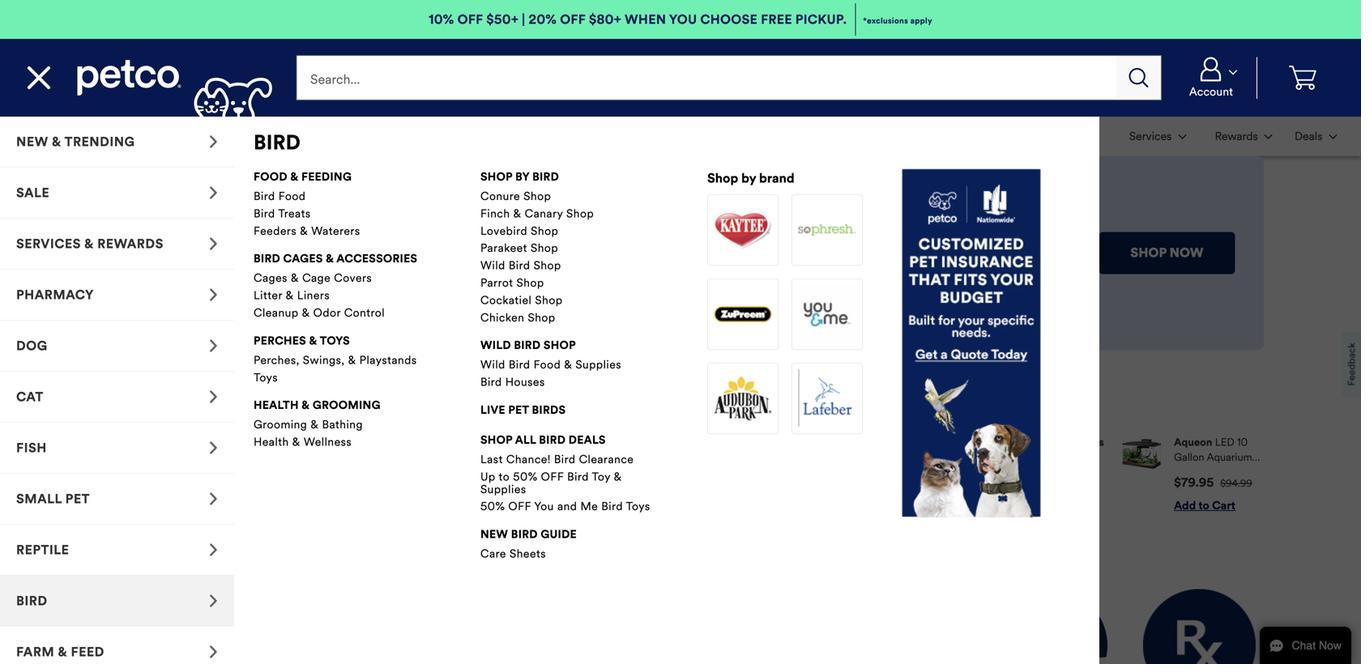 Task type: vqa. For each thing, say whether or not it's contained in the screenshot.
Health & Wellness "LINK"
yes



Task type: locate. For each thing, give the bounding box(es) containing it.
off right 10%
[[458, 11, 483, 28]]

perches & toys link
[[254, 333, 350, 350]]

shop down cockatiel shop link
[[528, 311, 556, 325]]

sign inside sign in for the best experience
[[97, 395, 136, 418]]

carat right icon 13 button
[[0, 219, 234, 270], [0, 270, 234, 321], [0, 525, 234, 576], [0, 576, 234, 627], [0, 627, 234, 665]]

toy
[[592, 470, 611, 484]]

by
[[516, 170, 530, 184]]

& down grooming
[[292, 435, 301, 450]]

live pet birds
[[481, 403, 566, 417]]

bird up the cages
[[254, 252, 280, 266]]

6 carat right icon 13 button from the top
[[0, 474, 234, 525]]

4 carat right icon 13 button from the top
[[0, 576, 234, 627]]

health & grooming link
[[254, 397, 381, 414]]

shop reptile image
[[209, 544, 218, 557]]

list
[[13, 117, 319, 156], [1119, 117, 1349, 156], [339, 422, 1264, 527]]

bird up food
[[254, 130, 301, 155]]

0 vertical spatial toys
[[254, 371, 278, 385]]

1 vertical spatial shop
[[544, 339, 576, 353]]

bird cages & accessories link
[[254, 251, 418, 268]]

sign inside "button"
[[175, 464, 205, 480]]

supplies inside shop all bird deals last chance! bird clearance up to 50% off bird toy & supplies 50% off you and me bird toys
[[481, 482, 527, 497]]

& right health
[[302, 399, 310, 413]]

cockatiel shop link
[[481, 293, 651, 308]]

1 horizontal spatial food
[[534, 358, 561, 372]]

2 horizontal spatial carat down icon 13 button
[[1286, 118, 1347, 154]]

wild inside shop by bird conure shop finch & canary shop lovebird shop parakeet shop wild bird shop parrot shop cockatiel shop chicken shop
[[481, 259, 506, 273]]

shop by bird conure shop finch & canary shop lovebird shop parakeet shop wild bird shop parrot shop cockatiel shop chicken shop
[[481, 170, 594, 325]]

bird up the live at left bottom
[[481, 375, 502, 390]]

shop inside shop all bird deals last chance! bird clearance up to 50% off bird toy & supplies 50% off you and me bird toys
[[481, 433, 513, 447]]

0 vertical spatial sign
[[97, 395, 136, 418]]

food inside food & feeding bird food bird treats feeders & waterers
[[279, 189, 306, 203]]

new
[[481, 528, 508, 542]]

bird link
[[254, 130, 301, 155]]

20%
[[529, 11, 557, 28]]

1 horizontal spatial sign
[[175, 464, 205, 480]]

off left you
[[509, 500, 532, 514]]

by
[[742, 170, 756, 186]]

best selling products
[[339, 400, 501, 416]]

shop up last
[[481, 433, 513, 447]]

bird list item
[[0, 117, 1100, 665]]

parrot shop link
[[481, 276, 651, 290]]

parrot
[[481, 276, 513, 290]]

shop up conure
[[481, 170, 513, 184]]

10%
[[429, 11, 454, 28]]

health & grooming grooming & bathing health & wellness
[[254, 399, 381, 450]]

3 carat down icon 13 button from the left
[[1286, 118, 1347, 154]]

new bird guide link
[[481, 527, 577, 544]]

bird inside shop by bird conure shop finch & canary shop lovebird shop parakeet shop wild bird shop parrot shop cockatiel shop chicken shop
[[509, 259, 531, 273]]

Search search field
[[296, 55, 1117, 101]]

sign in
[[175, 464, 222, 480]]

list item
[[13, 117, 156, 156], [156, 117, 319, 156]]

1 vertical spatial wild
[[481, 358, 506, 372]]

1 horizontal spatial 50%
[[513, 470, 538, 484]]

feeding
[[302, 170, 352, 184]]

0 horizontal spatial sign
[[97, 395, 136, 418]]

bird right me
[[602, 500, 623, 514]]

0 vertical spatial 50%
[[513, 470, 538, 484]]

apply
[[911, 16, 933, 26]]

bird list
[[0, 117, 1100, 665]]

grooming
[[313, 399, 381, 413]]

food
[[254, 170, 288, 184]]

1 wild from the top
[[481, 259, 506, 273]]

shop inside shop by bird conure shop finch & canary shop lovebird shop parakeet shop wild bird shop parrot shop cockatiel shop chicken shop
[[481, 170, 513, 184]]

list containing $76.99
[[339, 422, 1264, 527]]

50% down the chance!
[[513, 470, 538, 484]]

0 horizontal spatial carat down icon 13 button
[[1120, 118, 1196, 154]]

shop down lovebird shop link
[[531, 241, 559, 255]]

toys link
[[254, 371, 424, 385]]

bird houses link
[[481, 375, 651, 390]]

canary
[[525, 207, 563, 221]]

search image
[[1130, 68, 1149, 88]]

covers
[[334, 271, 372, 285]]

0 horizontal spatial 50%
[[481, 500, 505, 514]]

0 vertical spatial supplies
[[576, 358, 622, 372]]

0 vertical spatial food
[[279, 189, 306, 203]]

free
[[761, 11, 793, 28]]

shop bird image
[[209, 595, 218, 608]]

wild bird shop link
[[481, 337, 576, 354]]

sign in link
[[97, 454, 300, 490]]

sign in for the best experience
[[97, 395, 260, 441]]

food up bird houses link
[[534, 358, 561, 372]]

shop farm & feed image
[[209, 646, 218, 659]]

2 carat right icon 13 button from the top
[[0, 168, 234, 219]]

carat right icon 13 button inside bird 'list item'
[[0, 576, 234, 627]]

& up lovebird
[[514, 207, 522, 221]]

1 vertical spatial supplies
[[481, 482, 527, 497]]

1 horizontal spatial carat down icon 13 button
[[1200, 118, 1283, 154]]

0 horizontal spatial toys
[[254, 371, 278, 385]]

bird up last chance! bird clearance "link" on the left bottom
[[539, 433, 566, 447]]

all
[[515, 433, 536, 447]]

bird up sheets
[[511, 528, 538, 542]]

deals
[[569, 433, 606, 447]]

supplies up bird houses link
[[576, 358, 622, 372]]

wild bird shop wild bird food & supplies bird houses
[[481, 339, 622, 390]]

wild down wild
[[481, 358, 506, 372]]

supplies down last
[[481, 482, 527, 497]]

0 horizontal spatial food
[[279, 189, 306, 203]]

carat down icon 13 image for third carat down icon 13 dropdown button
[[1330, 135, 1338, 140]]

food up treats
[[279, 189, 306, 203]]

bird treats link
[[254, 207, 424, 221]]

1 vertical spatial food
[[534, 358, 561, 372]]

0 vertical spatial shop
[[481, 170, 513, 184]]

wild
[[481, 259, 506, 273], [481, 358, 506, 372]]

lovebird
[[481, 224, 528, 238]]

shop inside wild bird shop wild bird food & supplies bird houses
[[544, 339, 576, 353]]

liners
[[297, 289, 330, 303]]

& right food
[[290, 170, 299, 184]]

& up bird houses link
[[564, 358, 572, 372]]

1 vertical spatial sign
[[175, 464, 205, 480]]

0 horizontal spatial supplies
[[481, 482, 527, 497]]

bird down last chance! bird clearance "link" on the left bottom
[[568, 470, 589, 484]]

to
[[499, 470, 510, 484]]

cages & cage covers link
[[254, 271, 424, 285]]

1 list item from the left
[[13, 117, 156, 156]]

bird down "parakeet"
[[509, 259, 531, 273]]

accessories
[[337, 252, 418, 266]]

waterers
[[311, 224, 360, 238]]

bird right wild
[[514, 339, 541, 353]]

deals
[[97, 552, 149, 577]]

50% up new
[[481, 500, 505, 514]]

cockatiel
[[481, 293, 532, 308]]

supplies inside wild bird shop wild bird food & supplies bird houses
[[576, 358, 622, 372]]

1 vertical spatial toys
[[626, 500, 651, 514]]

odor
[[313, 306, 341, 320]]

3 carat right icon 13 button from the top
[[0, 321, 234, 372]]

care
[[481, 547, 507, 561]]

shop up lovebird shop link
[[567, 207, 594, 221]]

& left toys
[[309, 334, 317, 348]]

bird
[[254, 130, 301, 155], [533, 170, 559, 184], [254, 252, 280, 266], [514, 339, 541, 353], [539, 433, 566, 447], [511, 528, 538, 542]]

chicken shop link
[[481, 311, 651, 325]]

0 vertical spatial wild
[[481, 259, 506, 273]]

& right toy
[[614, 470, 622, 484]]

toys inside perches & toys perches, swings, & playstands toys
[[254, 371, 278, 385]]

toys
[[254, 371, 278, 385], [626, 500, 651, 514]]

2 list item from the left
[[156, 117, 319, 156]]

$80+
[[589, 11, 622, 28]]

4 carat right icon 13 button from the top
[[0, 372, 234, 423]]

2 vertical spatial shop
[[481, 433, 513, 447]]

5 carat right icon 13 button from the top
[[0, 627, 234, 665]]

carat down icon 13 image
[[1230, 70, 1238, 75], [1179, 135, 1187, 140], [1265, 135, 1273, 140], [1330, 135, 1338, 140]]

type
[[217, 552, 263, 577]]

litter
[[254, 289, 283, 303]]

50%
[[513, 470, 538, 484], [481, 500, 505, 514]]

shop up wild bird food & supplies link
[[544, 339, 576, 353]]

carat down icon 13 image for 2nd carat down icon 13 dropdown button from the right
[[1265, 135, 1273, 140]]

toys down perches,
[[254, 371, 278, 385]]

2 wild from the top
[[481, 358, 506, 372]]

cage
[[302, 271, 331, 285]]

bird inside wild bird shop wild bird food & supplies bird houses
[[514, 339, 541, 353]]

shop new & trending image
[[209, 135, 218, 148]]

parakeet shop link
[[481, 241, 651, 255]]

carat down icon 13 image for 1st carat down icon 13 dropdown button
[[1179, 135, 1187, 140]]

cleanup
[[254, 306, 299, 320]]

1 horizontal spatial supplies
[[576, 358, 622, 372]]

*exclusions
[[863, 16, 909, 26]]

toys
[[320, 334, 350, 348]]

2 carat right icon 13 button from the top
[[0, 270, 234, 321]]

bird inside the "bird cages & accessories cages & cage covers litter & liners cleanup & odor control"
[[254, 252, 280, 266]]

toys right me
[[626, 500, 651, 514]]

best
[[339, 400, 370, 416]]

50% off you and me bird toys link
[[481, 500, 651, 514]]

bird up feeders
[[254, 207, 275, 221]]

shop small pet image
[[209, 493, 218, 506]]

$94.99
[[1221, 478, 1253, 490]]

off
[[458, 11, 483, 28], [560, 11, 586, 28], [541, 470, 564, 484], [509, 500, 532, 514]]

shop all bird deals link
[[481, 432, 606, 449]]

wild bird food & supplies link
[[481, 358, 651, 372]]

supplies
[[576, 358, 622, 372], [481, 482, 527, 497]]

1 carat right icon 13 button from the top
[[0, 117, 234, 168]]

wild up parrot
[[481, 259, 506, 273]]

carat down icon 13 button
[[1120, 118, 1196, 154], [1200, 118, 1283, 154], [1286, 118, 1347, 154]]

dog deals image
[[105, 590, 218, 665]]

shop cat image
[[209, 391, 218, 404]]

last
[[481, 453, 503, 467]]

1 horizontal spatial toys
[[626, 500, 651, 514]]

shop up the parrot shop link
[[534, 259, 561, 273]]

bird right the by on the left of the page
[[533, 170, 559, 184]]



Task type: describe. For each thing, give the bounding box(es) containing it.
clearance
[[579, 453, 634, 467]]

& down cages
[[291, 271, 299, 285]]

$76.99 list item
[[496, 435, 637, 514]]

|
[[522, 11, 526, 28]]

health & wellness link
[[254, 435, 424, 450]]

$79.95 list item
[[1123, 435, 1264, 514]]

& inside wild bird shop wild bird food & supplies bird houses
[[564, 358, 572, 372]]

lovebird shop link
[[481, 224, 651, 238]]

1 carat down icon 13 button from the left
[[1120, 118, 1196, 154]]

$10.99
[[1018, 475, 1056, 490]]

& right litter
[[286, 289, 294, 303]]

10% off $50+ | 20% off $80+ when you choose free pickup.
[[429, 11, 847, 28]]

& down health & grooming link at the bottom of the page
[[311, 418, 319, 432]]

shop down canary
[[531, 224, 559, 238]]

treats
[[278, 207, 311, 221]]

chance!
[[506, 453, 551, 467]]

the
[[189, 395, 217, 418]]

houses
[[506, 375, 545, 390]]

in
[[140, 395, 156, 418]]

feeders
[[254, 224, 297, 238]]

finch
[[481, 207, 510, 221]]

shop sale image
[[209, 186, 218, 199]]

up to 50% off bird toy & supplies link
[[481, 470, 651, 497]]

grooming & bathing link
[[254, 418, 424, 432]]

shop for deals
[[481, 433, 513, 447]]

pet pharmacy image
[[1144, 590, 1256, 665]]

wellness
[[304, 435, 352, 450]]

parakeet
[[481, 241, 528, 255]]

1 carat right icon 13 button from the top
[[0, 219, 234, 270]]

selling
[[373, 400, 427, 416]]

cleanup & odor control link
[[254, 306, 424, 320]]

$50+
[[487, 11, 519, 28]]

*exclusions apply
[[863, 16, 933, 26]]

shop for conure
[[481, 170, 513, 184]]

care sheets link
[[481, 547, 651, 561]]

live
[[481, 403, 506, 417]]

conure shop link
[[481, 189, 651, 203]]

shop up canary
[[524, 189, 551, 203]]

wild
[[481, 339, 511, 353]]

when
[[625, 11, 666, 28]]

perches
[[254, 334, 306, 348]]

brand
[[759, 170, 795, 186]]

& down liners
[[302, 306, 310, 320]]

$10.99 list item
[[966, 435, 1108, 514]]

for
[[160, 395, 185, 418]]

bird up $76.99
[[554, 453, 576, 467]]

perches & toys perches, swings, & playstands toys
[[254, 334, 417, 385]]

shop dog image
[[209, 340, 218, 353]]

food & feeding bird food bird treats feeders & waterers
[[254, 170, 360, 238]]

carat down icon 13 image inside popup button
[[1230, 70, 1238, 75]]

& inside shop by bird conure shop finch & canary shop lovebird shop parakeet shop wild bird shop parrot shop cockatiel shop chicken shop
[[514, 207, 522, 221]]

up
[[481, 470, 496, 484]]

health
[[254, 399, 299, 413]]

bird up houses
[[509, 358, 531, 372]]

you
[[534, 500, 554, 514]]

chicken
[[481, 311, 525, 325]]

& inside shop all bird deals last chance! bird clearance up to 50% off bird toy & supplies 50% off you and me bird toys
[[614, 470, 622, 484]]

experience
[[97, 418, 193, 441]]

birds
[[532, 403, 566, 417]]

shop all bird deals last chance! bird clearance up to 50% off bird toy & supplies 50% off you and me bird toys
[[481, 433, 651, 514]]

wild bird shop link
[[481, 259, 651, 273]]

off right the 20% at the left top of the page
[[560, 11, 586, 28]]

me
[[581, 500, 598, 514]]

wild inside wild bird shop wild bird food & supplies bird houses
[[481, 358, 506, 372]]

pet
[[508, 403, 529, 417]]

sign for sign in for the best experience
[[97, 395, 136, 418]]

pet
[[182, 552, 213, 577]]

bird inside new bird guide care sheets
[[511, 528, 538, 542]]

shop left by
[[708, 170, 739, 186]]

sign for sign in
[[175, 464, 205, 480]]

in
[[209, 464, 222, 480]]

cages
[[254, 271, 288, 285]]

deals by pet type
[[97, 552, 263, 577]]

shop pharmacy image
[[209, 289, 218, 302]]

shop down the parrot shop link
[[535, 293, 563, 308]]

3 carat right icon 13 button from the top
[[0, 525, 234, 576]]

$76.99
[[547, 475, 587, 490]]

toys inside shop all bird deals last chance! bird clearance up to 50% off bird toy & supplies 50% off you and me bird toys
[[626, 500, 651, 514]]

shop fish image
[[209, 442, 218, 455]]

$79.95
[[1175, 475, 1214, 490]]

farm and feed deals image
[[995, 590, 1108, 665]]

sign in button
[[97, 454, 300, 490]]

bird down food
[[254, 189, 275, 203]]

off down last chance! bird clearance "link" on the left bottom
[[541, 470, 564, 484]]

bird inside shop by bird conure shop finch & canary shop lovebird shop parakeet shop wild bird shop parrot shop cockatiel shop chicken shop
[[533, 170, 559, 184]]

bird food link
[[254, 189, 424, 203]]

playstands
[[360, 353, 417, 367]]

finch & canary shop link
[[481, 207, 651, 221]]

2 carat down icon 13 button from the left
[[1200, 118, 1283, 154]]

& up cages & cage covers link
[[326, 252, 334, 266]]

& down treats
[[300, 224, 308, 238]]

bird inside shop all bird deals last chance! bird clearance up to 50% off bird toy & supplies 50% off you and me bird toys
[[539, 433, 566, 447]]

food inside wild bird shop wild bird food & supplies bird houses
[[534, 358, 561, 372]]

& up toys link
[[348, 353, 356, 367]]

bird cages & accessories cages & cage covers litter & liners cleanup & odor control
[[254, 252, 418, 320]]

5 carat right icon 13 button from the top
[[0, 423, 234, 474]]

live pet birds link
[[481, 402, 566, 419]]

feeders & waterers link
[[254, 224, 424, 238]]

sheets
[[510, 547, 546, 561]]

best
[[222, 395, 260, 418]]

shop services & rewards image
[[209, 237, 218, 250]]

new bird guide care sheets
[[481, 528, 577, 561]]

you
[[669, 11, 697, 28]]

swings,
[[303, 353, 345, 367]]

pickup.
[[796, 11, 847, 28]]

cages
[[283, 252, 323, 266]]

litter & liners link
[[254, 289, 424, 303]]

conure
[[481, 189, 520, 203]]

by
[[154, 552, 177, 577]]

last chance! bird clearance link
[[481, 453, 651, 467]]

shop by brand
[[708, 170, 795, 186]]

and
[[558, 500, 577, 514]]

shop up cockatiel
[[517, 276, 544, 290]]

1 vertical spatial 50%
[[481, 500, 505, 514]]



